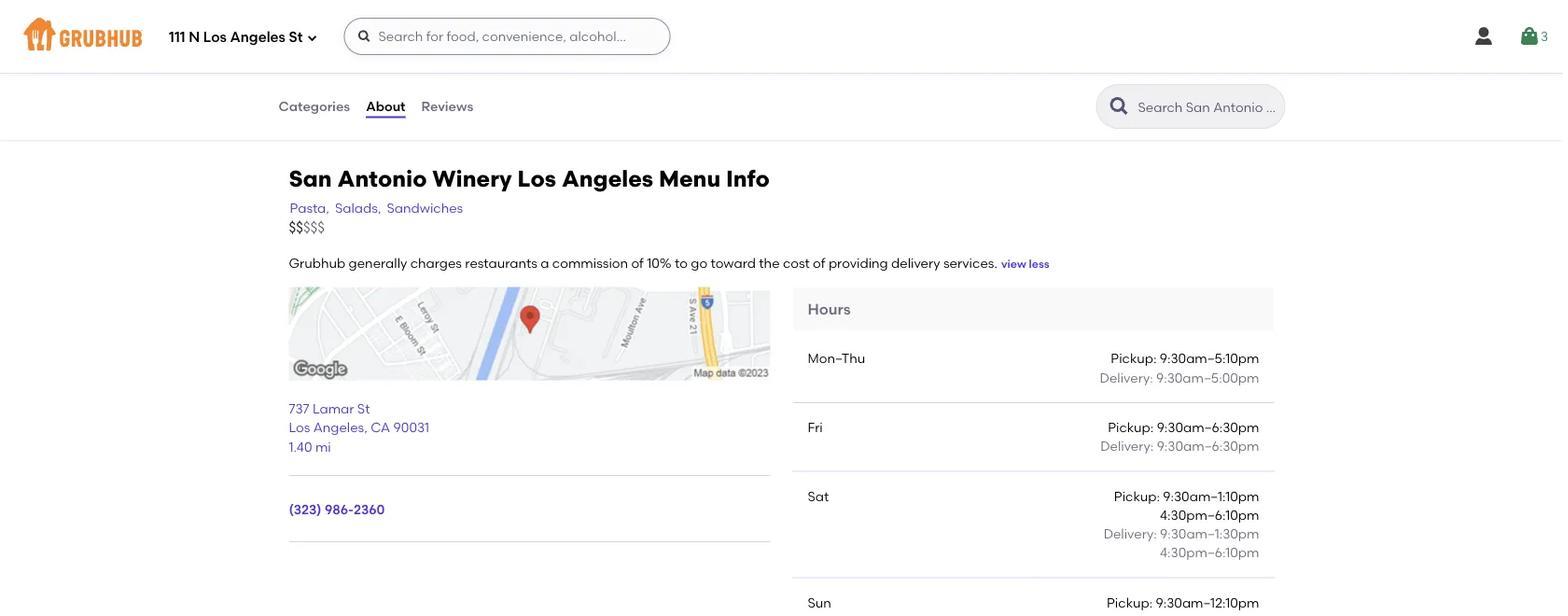 Task type: describe. For each thing, give the bounding box(es) containing it.
to inside button
[[1184, 547, 1197, 563]]

,
[[364, 420, 368, 436]]

(323)
[[289, 501, 322, 517]]

pickup: 9:30am–6:30pm delivery: 9:30am–6:30pm
[[1101, 419, 1260, 454]]

fri
[[808, 419, 823, 435]]

sandwiches
[[387, 200, 463, 215]]

restaurants
[[465, 255, 538, 271]]

categories
[[279, 98, 350, 114]]

pickup: down proceed
[[1107, 595, 1153, 611]]

1 of from the left
[[631, 255, 644, 271]]

delivery: for pickup: 9:30am–5:10pm delivery: 9:30am–5:00pm
[[1100, 370, 1153, 385]]

charges
[[410, 255, 462, 271]]

proceed to checkout button
[[1070, 539, 1320, 572]]

9:30am–5:00pm
[[1157, 370, 1260, 385]]

pickup: 9:30am–5:10pm delivery: 9:30am–5:00pm
[[1100, 351, 1260, 385]]

categories button
[[278, 73, 351, 140]]

plate
[[338, 37, 371, 53]]

delivery
[[891, 255, 941, 271]]

pasta, button
[[289, 197, 330, 218]]

pickup: for 9:30am–5:00pm
[[1111, 351, 1157, 367]]

delivery: for pickup: 9:30am–6:30pm delivery: 9:30am–6:30pm
[[1101, 438, 1154, 454]]

pasta, salads, sandwiches
[[290, 200, 463, 215]]

proceed to checkout
[[1127, 547, 1263, 563]]

mon–thu
[[808, 351, 866, 367]]

checkout
[[1200, 547, 1263, 563]]

0 horizontal spatial to
[[675, 255, 688, 271]]

3
[[1541, 28, 1549, 44]]

los for san antonio winery los angeles menu info
[[518, 165, 556, 192]]

less
[[1029, 257, 1050, 270]]

about
[[366, 98, 406, 114]]

737 lamar st los angeles , ca 90031 1.40 mi
[[289, 401, 429, 455]]

sandwiches button
[[386, 197, 464, 218]]

los for 737 lamar st los angeles , ca 90031 1.40 mi
[[289, 420, 310, 436]]

2 9:30am–6:30pm from the top
[[1157, 438, 1260, 454]]

pasta,
[[290, 200, 329, 215]]

san
[[289, 165, 332, 192]]

(323) 986-2360 button
[[289, 500, 385, 519]]

view
[[1001, 257, 1026, 270]]

providing
[[829, 255, 888, 271]]

info
[[726, 165, 770, 192]]

salads, button
[[334, 197, 382, 218]]

go
[[691, 255, 708, 271]]

st inside main navigation navigation
[[289, 29, 303, 46]]

cost
[[783, 255, 810, 271]]

10%
[[647, 255, 672, 271]]

986-
[[325, 501, 354, 517]]

svg image inside 3 button
[[1519, 25, 1541, 48]]

9:30am–5:10pm
[[1160, 351, 1260, 367]]

services.
[[944, 255, 998, 271]]

(323) 986-2360
[[289, 501, 385, 517]]

Search San Antonio Winery Los Angeles search field
[[1136, 98, 1279, 116]]

Search for food, convenience, alcohol... search field
[[344, 18, 671, 55]]

$$$$$
[[289, 219, 325, 236]]

los inside main navigation navigation
[[203, 29, 227, 46]]

2360
[[354, 501, 385, 517]]

search icon image
[[1108, 95, 1131, 118]]

grubhub
[[289, 255, 346, 271]]

the
[[759, 255, 780, 271]]

1 horizontal spatial svg image
[[357, 29, 372, 44]]

antonio
[[337, 165, 427, 192]]

san antonio winery los angeles menu info
[[289, 165, 770, 192]]

mi
[[315, 439, 331, 455]]



Task type: vqa. For each thing, say whether or not it's contained in the screenshot.
1st "one" from the bottom of the page
no



Task type: locate. For each thing, give the bounding box(es) containing it.
toward
[[711, 255, 756, 271]]

pickup: 9:30am–12:10pm
[[1107, 595, 1260, 611]]

4:30pm–6:10pm up 9:30am–1:30pm
[[1160, 507, 1260, 523]]

pickup: left '9:30am–5:10pm'
[[1111, 351, 1157, 367]]

grubhub generally charges restaurants a commission of 10% to go toward the cost of providing delivery services. view less
[[289, 255, 1050, 271]]

111 n los angeles st
[[169, 29, 303, 46]]

9:30am–6:30pm up "9:30am–1:10pm"
[[1157, 438, 1260, 454]]

0 vertical spatial angeles
[[230, 29, 286, 46]]

st left plate
[[289, 29, 303, 46]]

4:30pm–6:10pm
[[1160, 507, 1260, 523], [1160, 545, 1260, 561]]

0 horizontal spatial of
[[631, 255, 644, 271]]

2 of from the left
[[813, 255, 826, 271]]

pickup: inside pickup: 9:30am–1:10pm 4:30pm–6:10pm delivery: 9:30am–1:30pm 4:30pm–6:10pm
[[1114, 488, 1160, 504]]

1.40
[[289, 439, 312, 455]]

angeles for 737 lamar st los angeles , ca 90031 1.40 mi
[[313, 420, 364, 436]]

pickup:
[[1111, 351, 1157, 367], [1108, 419, 1154, 435], [1114, 488, 1160, 504], [1107, 595, 1153, 611]]

bambino plate tab
[[278, 36, 408, 55]]

svg image left plate
[[307, 32, 318, 43]]

reviews
[[422, 98, 473, 114]]

angeles for san antonio winery los angeles menu info
[[562, 165, 653, 192]]

lamar
[[313, 401, 354, 417]]

winery
[[432, 165, 512, 192]]

2 svg image from the left
[[1519, 25, 1541, 48]]

0 vertical spatial los
[[203, 29, 227, 46]]

delivery: inside pickup: 9:30am–5:10pm delivery: 9:30am–5:00pm
[[1100, 370, 1153, 385]]

1 4:30pm–6:10pm from the top
[[1160, 507, 1260, 523]]

1 horizontal spatial svg image
[[1519, 25, 1541, 48]]

bambino plate
[[278, 37, 371, 53]]

pickup: 9:30am–1:10pm 4:30pm–6:10pm delivery: 9:30am–1:30pm 4:30pm–6:10pm
[[1104, 488, 1260, 561]]

los down "737"
[[289, 420, 310, 436]]

0 vertical spatial delivery:
[[1100, 370, 1153, 385]]

pickup: for delivery:
[[1114, 488, 1160, 504]]

delivery:
[[1100, 370, 1153, 385], [1101, 438, 1154, 454], [1104, 526, 1157, 542]]

2 4:30pm–6:10pm from the top
[[1160, 545, 1260, 561]]

2 vertical spatial delivery:
[[1104, 526, 1157, 542]]

delivery: inside pickup: 9:30am–1:10pm 4:30pm–6:10pm delivery: 9:30am–1:30pm 4:30pm–6:10pm
[[1104, 526, 1157, 542]]

0 vertical spatial st
[[289, 29, 303, 46]]

hours
[[808, 300, 851, 318]]

angeles right n
[[230, 29, 286, 46]]

proceed
[[1127, 547, 1181, 563]]

0 horizontal spatial st
[[289, 29, 303, 46]]

1 vertical spatial to
[[1184, 547, 1197, 563]]

1 horizontal spatial to
[[1184, 547, 1197, 563]]

delivery: inside "pickup: 9:30am–6:30pm delivery: 9:30am–6:30pm"
[[1101, 438, 1154, 454]]

90031
[[394, 420, 429, 436]]

1 vertical spatial 4:30pm–6:10pm
[[1160, 545, 1260, 561]]

1 horizontal spatial angeles
[[313, 420, 364, 436]]

angeles inside 737 lamar st los angeles , ca 90031 1.40 mi
[[313, 420, 364, 436]]

$$
[[289, 219, 303, 236]]

9:30am–6:30pm
[[1157, 419, 1260, 435], [1157, 438, 1260, 454]]

0 horizontal spatial svg image
[[1473, 25, 1495, 48]]

view less button
[[1001, 256, 1050, 272]]

1 horizontal spatial st
[[357, 401, 370, 417]]

1 horizontal spatial of
[[813, 255, 826, 271]]

1 vertical spatial st
[[357, 401, 370, 417]]

0 horizontal spatial los
[[203, 29, 227, 46]]

9:30am–12:10pm
[[1156, 595, 1260, 611]]

reviews button
[[421, 73, 474, 140]]

n
[[189, 29, 200, 46]]

los right n
[[203, 29, 227, 46]]

angeles left menu
[[562, 165, 653, 192]]

1 vertical spatial los
[[518, 165, 556, 192]]

9:30am–1:30pm
[[1160, 526, 1260, 542]]

st inside 737 lamar st los angeles , ca 90031 1.40 mi
[[357, 401, 370, 417]]

1 horizontal spatial los
[[289, 420, 310, 436]]

of left 10%
[[631, 255, 644, 271]]

to
[[675, 255, 688, 271], [1184, 547, 1197, 563]]

9:30am–1:10pm
[[1163, 488, 1260, 504]]

0 vertical spatial to
[[675, 255, 688, 271]]

svg image
[[357, 29, 372, 44], [307, 32, 318, 43]]

2 vertical spatial angeles
[[313, 420, 364, 436]]

angeles inside main navigation navigation
[[230, 29, 286, 46]]

generally
[[349, 255, 407, 271]]

0 vertical spatial 4:30pm–6:10pm
[[1160, 507, 1260, 523]]

0 horizontal spatial angeles
[[230, 29, 286, 46]]

a
[[541, 255, 549, 271]]

0 horizontal spatial svg image
[[307, 32, 318, 43]]

9:30am–6:30pm down 9:30am–5:00pm
[[1157, 419, 1260, 435]]

of right cost
[[813, 255, 826, 271]]

4:30pm–6:10pm down 9:30am–1:30pm
[[1160, 545, 1260, 561]]

about button
[[365, 73, 407, 140]]

tab
[[278, 0, 408, 17]]

pickup: inside pickup: 9:30am–5:10pm delivery: 9:30am–5:00pm
[[1111, 351, 1157, 367]]

1 vertical spatial delivery:
[[1101, 438, 1154, 454]]

2 vertical spatial los
[[289, 420, 310, 436]]

los
[[203, 29, 227, 46], [518, 165, 556, 192], [289, 420, 310, 436]]

2 horizontal spatial los
[[518, 165, 556, 192]]

ca
[[371, 420, 390, 436]]

of
[[631, 255, 644, 271], [813, 255, 826, 271]]

pickup: up proceed
[[1114, 488, 1160, 504]]

angeles
[[230, 29, 286, 46], [562, 165, 653, 192], [313, 420, 364, 436]]

main navigation navigation
[[0, 0, 1564, 73]]

pickup: down pickup: 9:30am–5:10pm delivery: 9:30am–5:00pm
[[1108, 419, 1154, 435]]

sat
[[808, 488, 829, 504]]

to left go
[[675, 255, 688, 271]]

1 svg image from the left
[[1473, 25, 1495, 48]]

to down 9:30am–1:30pm
[[1184, 547, 1197, 563]]

1 9:30am–6:30pm from the top
[[1157, 419, 1260, 435]]

los inside 737 lamar st los angeles , ca 90031 1.40 mi
[[289, 420, 310, 436]]

1 vertical spatial 9:30am–6:30pm
[[1157, 438, 1260, 454]]

los right winery
[[518, 165, 556, 192]]

commission
[[552, 255, 628, 271]]

1 vertical spatial angeles
[[562, 165, 653, 192]]

salads,
[[335, 200, 381, 215]]

bambino
[[278, 37, 335, 53]]

angeles down lamar
[[313, 420, 364, 436]]

0 vertical spatial 9:30am–6:30pm
[[1157, 419, 1260, 435]]

pickup: inside "pickup: 9:30am–6:30pm delivery: 9:30am–6:30pm"
[[1108, 419, 1154, 435]]

2 horizontal spatial angeles
[[562, 165, 653, 192]]

737
[[289, 401, 309, 417]]

111
[[169, 29, 185, 46]]

3 button
[[1519, 20, 1549, 53]]

st up ,
[[357, 401, 370, 417]]

svg image
[[1473, 25, 1495, 48], [1519, 25, 1541, 48]]

svg image right the bambino
[[357, 29, 372, 44]]

st
[[289, 29, 303, 46], [357, 401, 370, 417]]

pickup: for 9:30am–6:30pm
[[1108, 419, 1154, 435]]

sun
[[808, 595, 832, 611]]

menu
[[659, 165, 721, 192]]



